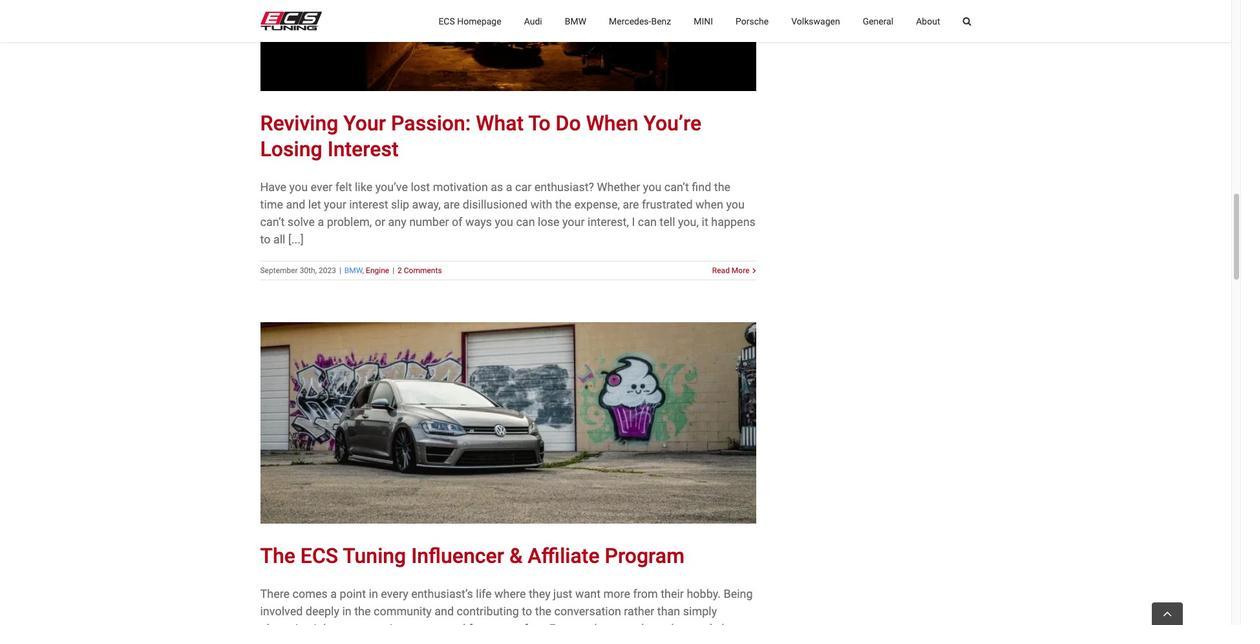 Task type: describe. For each thing, give the bounding box(es) containing it.
1 are from the left
[[444, 198, 460, 212]]

1 horizontal spatial ecs
[[439, 16, 455, 26]]

1 horizontal spatial bmw
[[565, 16, 587, 26]]

general link
[[863, 0, 894, 42]]

read
[[713, 267, 730, 276]]

september
[[260, 267, 298, 276]]

read more link
[[713, 265, 750, 277]]

the
[[260, 545, 295, 569]]

want
[[575, 588, 601, 602]]

tell
[[660, 216, 675, 229]]

disillusioned
[[463, 198, 528, 212]]

bmw link for mini link
[[565, 0, 587, 42]]

that
[[591, 623, 611, 626]]

their
[[661, 588, 684, 602]]

reviving your passion: what to do when you're losing interest
[[260, 111, 702, 162]]

benz
[[651, 16, 671, 26]]

for
[[469, 623, 483, 626]]

being
[[724, 588, 753, 602]]

number
[[409, 216, 449, 229]]

1 | from the left
[[339, 267, 341, 276]]

mercedes-
[[609, 16, 651, 26]]

they
[[529, 588, 551, 602]]

to inside have you ever felt like you've lost motivation as a car enthusiast? whether you can't find the time and let your interest slip away, are disillusioned with the expense, are frustrated when you can't solve a problem, or any number of ways you can lose your interest, i can tell you, it happens to all [...]
[[260, 233, 271, 247]]

1 vertical spatial in
[[342, 605, 352, 619]]

problem,
[[327, 216, 372, 229]]

mercedes-benz
[[609, 16, 671, 26]]

volkswagen
[[792, 16, 840, 26]]

my
[[681, 623, 697, 626]]

engine link
[[366, 267, 389, 276]]

interest
[[349, 198, 388, 212]]

when
[[696, 198, 724, 212]]

becomes
[[323, 623, 371, 626]]

30th,
[[300, 267, 317, 276]]

you,
[[678, 216, 699, 229]]

find
[[692, 181, 712, 194]]

ecs tuning logo image
[[260, 12, 322, 30]]

,
[[363, 267, 364, 276]]

do
[[556, 111, 581, 136]]

goal
[[443, 623, 466, 626]]

2023
[[319, 267, 336, 276]]

the right find
[[714, 181, 731, 194]]

influencer
[[411, 545, 504, 569]]

observing
[[260, 623, 311, 626]]

comes
[[293, 588, 328, 602]]

whether
[[597, 181, 640, 194]]

frustrated
[[642, 198, 693, 212]]

mercedes-benz link
[[609, 0, 671, 42]]

all
[[273, 233, 285, 247]]

0 vertical spatial a
[[506, 181, 513, 194]]

0 vertical spatial your
[[324, 198, 346, 212]]

you've
[[376, 181, 408, 194]]

rather
[[624, 605, 655, 619]]

audi link
[[524, 0, 542, 42]]

felt
[[335, 181, 352, 194]]

reviving your passion: what to do when you're losing interest image
[[260, 0, 756, 91]]

1 can from the left
[[516, 216, 535, 229]]

conversation
[[555, 605, 621, 619]]

let
[[308, 198, 321, 212]]

every
[[381, 588, 408, 602]]

the ecs tuning influencer & affiliate program image
[[260, 323, 756, 525]]

i
[[632, 216, 635, 229]]

to inside there comes a point in every enthusiast's life where they just want more from their hobby. being involved deeply in the community and contributing to the conversation rather than simply observing it becomes an important goal for many of us. for me, that was through my role he
[[522, 605, 532, 619]]

general
[[863, 16, 894, 26]]

affiliate
[[528, 545, 600, 569]]

you up frustrated
[[643, 181, 662, 194]]

a inside there comes a point in every enthusiast's life where they just want more from their hobby. being involved deeply in the community and contributing to the conversation rather than simply observing it becomes an important goal for many of us. for me, that was through my role he
[[331, 588, 337, 602]]

more
[[604, 588, 631, 602]]

lost
[[411, 181, 430, 194]]

motivation
[[433, 181, 488, 194]]

0 horizontal spatial a
[[318, 216, 324, 229]]

ecs homepage
[[439, 16, 502, 26]]

to
[[528, 111, 551, 136]]

car
[[515, 181, 532, 194]]

through
[[638, 623, 678, 626]]

an
[[374, 623, 387, 626]]

ever
[[311, 181, 333, 194]]

mini link
[[694, 0, 713, 42]]

the down enthusiast?
[[555, 198, 572, 212]]

1 horizontal spatial your
[[563, 216, 585, 229]]

volkswagen link
[[792, 0, 840, 42]]

many
[[486, 623, 515, 626]]

happens
[[711, 216, 756, 229]]

or
[[375, 216, 385, 229]]

when
[[586, 111, 639, 136]]

what
[[476, 111, 524, 136]]

0 horizontal spatial bmw
[[345, 267, 363, 276]]



Task type: locate. For each thing, give the bounding box(es) containing it.
it inside there comes a point in every enthusiast's life where they just want more from their hobby. being involved deeply in the community and contributing to the conversation rather than simply observing it becomes an important goal for many of us. for me, that was through my role he
[[314, 623, 321, 626]]

0 horizontal spatial your
[[324, 198, 346, 212]]

0 vertical spatial of
[[452, 216, 463, 229]]

bmw link
[[565, 0, 587, 42], [345, 267, 363, 276]]

0 horizontal spatial |
[[339, 267, 341, 276]]

slip
[[391, 198, 409, 212]]

there
[[260, 588, 290, 602]]

1 horizontal spatial can
[[638, 216, 657, 229]]

a right as
[[506, 181, 513, 194]]

it right you,
[[702, 216, 709, 229]]

0 vertical spatial it
[[702, 216, 709, 229]]

1 vertical spatial and
[[435, 605, 454, 619]]

it down 'deeply'
[[314, 623, 321, 626]]

interest,
[[588, 216, 629, 229]]

homepage
[[457, 16, 502, 26]]

2
[[398, 267, 402, 276]]

you up the happens
[[726, 198, 745, 212]]

1 vertical spatial to
[[522, 605, 532, 619]]

0 horizontal spatial can't
[[260, 216, 285, 229]]

are down motivation
[[444, 198, 460, 212]]

you left ever
[[289, 181, 308, 194]]

there comes a point in every enthusiast's life where they just want more from their hobby. being involved deeply in the community and contributing to the conversation rather than simply observing it becomes an important goal for many of us. for me, that was through my role he
[[260, 588, 753, 626]]

0 horizontal spatial ecs
[[301, 545, 338, 569]]

of inside have you ever felt like you've lost motivation as a car enthusiast? whether you can't find the time and let your interest slip away, are disillusioned with the expense, are frustrated when you can't solve a problem, or any number of ways you can lose your interest, i can tell you, it happens to all [...]
[[452, 216, 463, 229]]

enthusiast?
[[535, 181, 594, 194]]

your
[[344, 111, 386, 136]]

0 horizontal spatial can
[[516, 216, 535, 229]]

1 vertical spatial bmw link
[[345, 267, 363, 276]]

in up becomes
[[342, 605, 352, 619]]

you down the disillusioned
[[495, 216, 513, 229]]

1 horizontal spatial |
[[393, 267, 395, 276]]

2 are from the left
[[623, 198, 639, 212]]

bmw right audi link
[[565, 16, 587, 26]]

are
[[444, 198, 460, 212], [623, 198, 639, 212]]

|
[[339, 267, 341, 276], [393, 267, 395, 276]]

0 horizontal spatial it
[[314, 623, 321, 626]]

to left all
[[260, 233, 271, 247]]

away,
[[412, 198, 441, 212]]

contributing
[[457, 605, 519, 619]]

a
[[506, 181, 513, 194], [318, 216, 324, 229], [331, 588, 337, 602]]

of left us.
[[517, 623, 528, 626]]

1 vertical spatial it
[[314, 623, 321, 626]]

0 vertical spatial bmw link
[[565, 0, 587, 42]]

1 vertical spatial a
[[318, 216, 324, 229]]

life
[[476, 588, 492, 602]]

2 vertical spatial a
[[331, 588, 337, 602]]

of inside there comes a point in every enthusiast's life where they just want more from their hobby. being involved deeply in the community and contributing to the conversation rather than simply observing it becomes an important goal for many of us. for me, that was through my role he
[[517, 623, 528, 626]]

program
[[605, 545, 685, 569]]

ecs
[[439, 16, 455, 26], [301, 545, 338, 569]]

0 horizontal spatial bmw link
[[345, 267, 363, 276]]

1 horizontal spatial and
[[435, 605, 454, 619]]

audi
[[524, 16, 542, 26]]

reviving your passion: what to do when you're losing interest link
[[260, 111, 702, 162]]

us.
[[531, 623, 547, 626]]

more
[[732, 267, 750, 276]]

1 vertical spatial of
[[517, 623, 528, 626]]

point
[[340, 588, 366, 602]]

of left ways
[[452, 216, 463, 229]]

bmw link for engine link
[[345, 267, 363, 276]]

and inside have you ever felt like you've lost motivation as a car enthusiast? whether you can't find the time and let your interest slip away, are disillusioned with the expense, are frustrated when you can't solve a problem, or any number of ways you can lose your interest, i can tell you, it happens to all [...]
[[286, 198, 305, 212]]

0 horizontal spatial of
[[452, 216, 463, 229]]

and
[[286, 198, 305, 212], [435, 605, 454, 619]]

it inside have you ever felt like you've lost motivation as a car enthusiast? whether you can't find the time and let your interest slip away, are disillusioned with the expense, are frustrated when you can't solve a problem, or any number of ways you can lose your interest, i can tell you, it happens to all [...]
[[702, 216, 709, 229]]

1 vertical spatial can't
[[260, 216, 285, 229]]

comments
[[404, 267, 442, 276]]

lose
[[538, 216, 560, 229]]

| left "2"
[[393, 267, 395, 276]]

your down felt
[[324, 198, 346, 212]]

1 horizontal spatial it
[[702, 216, 709, 229]]

0 vertical spatial can't
[[665, 181, 689, 194]]

ways
[[466, 216, 492, 229]]

to up us.
[[522, 605, 532, 619]]

bmw left engine
[[345, 267, 363, 276]]

1 horizontal spatial in
[[369, 588, 378, 602]]

a down let
[[318, 216, 324, 229]]

0 vertical spatial bmw
[[565, 16, 587, 26]]

and up "solve" in the top of the page
[[286, 198, 305, 212]]

a left "point" at the left of page
[[331, 588, 337, 602]]

[...]
[[288, 233, 304, 247]]

1 vertical spatial your
[[563, 216, 585, 229]]

expense,
[[575, 198, 620, 212]]

time
[[260, 198, 283, 212]]

reviving
[[260, 111, 338, 136]]

have
[[260, 181, 287, 194]]

0 horizontal spatial in
[[342, 605, 352, 619]]

where
[[495, 588, 526, 602]]

ecs up comes
[[301, 545, 338, 569]]

important
[[390, 623, 441, 626]]

2 comments link
[[398, 267, 442, 276]]

are up i
[[623, 198, 639, 212]]

can't down time on the top left of the page
[[260, 216, 285, 229]]

passion:
[[391, 111, 471, 136]]

mini
[[694, 16, 713, 26]]

tuning
[[343, 545, 406, 569]]

1 horizontal spatial are
[[623, 198, 639, 212]]

engine
[[366, 267, 389, 276]]

than
[[658, 605, 680, 619]]

bmw link right audi link
[[565, 0, 587, 42]]

can left lose
[[516, 216, 535, 229]]

porsche
[[736, 16, 769, 26]]

ecs left homepage
[[439, 16, 455, 26]]

0 vertical spatial to
[[260, 233, 271, 247]]

interest
[[328, 137, 399, 162]]

1 horizontal spatial a
[[331, 588, 337, 602]]

your
[[324, 198, 346, 212], [563, 216, 585, 229]]

you
[[289, 181, 308, 194], [643, 181, 662, 194], [726, 198, 745, 212], [495, 216, 513, 229]]

about link
[[916, 0, 941, 42]]

0 horizontal spatial and
[[286, 198, 305, 212]]

ecs homepage link
[[439, 0, 502, 42]]

the ecs tuning influencer & affiliate program
[[260, 545, 685, 569]]

deeply
[[306, 605, 339, 619]]

0 horizontal spatial are
[[444, 198, 460, 212]]

1 horizontal spatial can't
[[665, 181, 689, 194]]

of
[[452, 216, 463, 229], [517, 623, 528, 626]]

have you ever felt like you've lost motivation as a car enthusiast? whether you can't find the time and let your interest slip away, are disillusioned with the expense, are frustrated when you can't solve a problem, or any number of ways you can lose your interest, i can tell you, it happens to all [...]
[[260, 181, 756, 247]]

me,
[[569, 623, 588, 626]]

2 can from the left
[[638, 216, 657, 229]]

just
[[554, 588, 573, 602]]

and inside there comes a point in every enthusiast's life where they just want more from their hobby. being involved deeply in the community and contributing to the conversation rather than simply observing it becomes an important goal for many of us. for me, that was through my role he
[[435, 605, 454, 619]]

for
[[549, 623, 566, 626]]

bmw link left engine
[[345, 267, 363, 276]]

the
[[714, 181, 731, 194], [555, 198, 572, 212], [354, 605, 371, 619], [535, 605, 552, 619]]

1 horizontal spatial of
[[517, 623, 528, 626]]

the ecs tuning influencer & affiliate program link
[[260, 545, 685, 569]]

1 vertical spatial ecs
[[301, 545, 338, 569]]

2 horizontal spatial a
[[506, 181, 513, 194]]

can't up frustrated
[[665, 181, 689, 194]]

with
[[531, 198, 552, 212]]

0 vertical spatial and
[[286, 198, 305, 212]]

september 30th, 2023 | bmw , engine | 2 comments
[[260, 267, 442, 276]]

your right lose
[[563, 216, 585, 229]]

1 horizontal spatial to
[[522, 605, 532, 619]]

0 vertical spatial in
[[369, 588, 378, 602]]

| right 2023
[[339, 267, 341, 276]]

the up us.
[[535, 605, 552, 619]]

in right "point" at the left of page
[[369, 588, 378, 602]]

0 horizontal spatial to
[[260, 233, 271, 247]]

porsche link
[[736, 0, 769, 42]]

2 | from the left
[[393, 267, 395, 276]]

and up goal
[[435, 605, 454, 619]]

1 vertical spatial bmw
[[345, 267, 363, 276]]

solve
[[288, 216, 315, 229]]

role
[[699, 623, 719, 626]]

was
[[614, 623, 635, 626]]

the up becomes
[[354, 605, 371, 619]]

can right i
[[638, 216, 657, 229]]

0 vertical spatial ecs
[[439, 16, 455, 26]]

enthusiast's
[[411, 588, 473, 602]]

read more
[[713, 267, 750, 276]]

from
[[633, 588, 658, 602]]

losing
[[260, 137, 322, 162]]

1 horizontal spatial bmw link
[[565, 0, 587, 42]]



Task type: vqa. For each thing, say whether or not it's contained in the screenshot.
right Is
no



